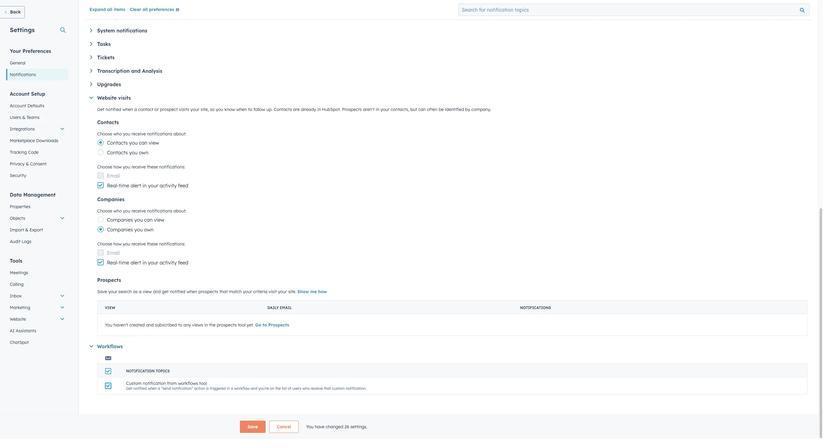Task type: vqa. For each thing, say whether or not it's contained in the screenshot.
unsubscribe
no



Task type: locate. For each thing, give the bounding box(es) containing it.
0 vertical spatial email
[[107, 173, 120, 179]]

tracking code
[[10, 150, 39, 155]]

alert
[[131, 183, 141, 189], [131, 260, 141, 266]]

1 horizontal spatial the
[[276, 386, 281, 391]]

to right go on the left of page
[[263, 322, 267, 328]]

1 vertical spatial real-time alert in your activity feed
[[107, 260, 189, 266]]

0 horizontal spatial to
[[178, 322, 182, 328]]

contacts you can view
[[107, 140, 159, 146]]

when right know
[[236, 107, 247, 112]]

setup
[[31, 91, 45, 97]]

caret image inside the workflows dropdown button
[[89, 345, 93, 348]]

1 vertical spatial these
[[147, 241, 158, 247]]

tasks button
[[90, 41, 808, 47]]

contacts down website visits
[[97, 119, 119, 125]]

contacts
[[274, 107, 292, 112], [97, 119, 119, 125], [107, 140, 128, 146], [107, 150, 128, 156]]

these down the "contacts you own"
[[147, 164, 158, 170]]

1 vertical spatial save
[[248, 424, 258, 430]]

1 vertical spatial email
[[107, 250, 120, 256]]

choose how you receive these notifications: for companies you own
[[97, 241, 185, 247]]

& right "users"
[[22, 115, 25, 120]]

0 vertical spatial companies
[[97, 196, 125, 203]]

0 vertical spatial can
[[419, 107, 426, 112]]

0 vertical spatial get
[[97, 107, 105, 112]]

0 horizontal spatial website
[[10, 317, 26, 322]]

ai assistants
[[10, 328, 36, 334]]

2 alert from the top
[[131, 260, 141, 266]]

caret image inside tickets dropdown button
[[90, 55, 92, 59]]

1 horizontal spatial visits
[[179, 107, 189, 112]]

1 vertical spatial that
[[324, 386, 331, 391]]

0 vertical spatial tool
[[238, 322, 246, 328]]

notified down notification
[[133, 386, 147, 391]]

you for you have changed 26 settings.
[[306, 424, 314, 430]]

preferences
[[23, 48, 51, 54]]

can up companies you own
[[144, 217, 153, 223]]

2 horizontal spatial to
[[263, 322, 267, 328]]

0 vertical spatial real-
[[107, 183, 119, 189]]

feed for companies you own
[[178, 260, 189, 266]]

0 vertical spatial website
[[97, 95, 117, 101]]

privacy
[[10, 161, 25, 167]]

receive down the "contacts you own"
[[132, 164, 146, 170]]

up.
[[267, 107, 273, 112]]

and left 'analysis'
[[131, 68, 141, 74]]

1 vertical spatial activity
[[160, 260, 177, 266]]

2 real-time alert in your activity feed from the top
[[107, 260, 189, 266]]

0 vertical spatial the
[[209, 322, 216, 328]]

back link
[[0, 6, 25, 18]]

companies you can view
[[107, 217, 164, 223]]

privacy & consent link
[[6, 158, 69, 170]]

analysis
[[142, 68, 162, 74]]

caret image left system
[[90, 28, 92, 32]]

assistants
[[16, 328, 36, 334]]

general
[[10, 60, 25, 66]]

prospects
[[342, 107, 362, 112], [97, 277, 121, 283], [269, 322, 289, 328]]

0 vertical spatial choose how you receive these notifications:
[[97, 164, 185, 170]]

account up "users"
[[10, 103, 26, 109]]

0 vertical spatial time
[[119, 183, 129, 189]]

0 vertical spatial these
[[147, 164, 158, 170]]

own
[[139, 150, 149, 156], [144, 227, 154, 233]]

and right 'created'
[[146, 322, 154, 328]]

0 vertical spatial feed
[[178, 183, 189, 189]]

and left you're
[[251, 386, 258, 391]]

2 vertical spatial notified
[[133, 386, 147, 391]]

0 vertical spatial choose who you receive notifications about:
[[97, 131, 187, 137]]

to left any
[[178, 322, 182, 328]]

you left have
[[306, 424, 314, 430]]

all for clear
[[143, 7, 148, 12]]

security link
[[6, 170, 69, 181]]

2 real- from the top
[[107, 260, 119, 266]]

1 horizontal spatial notifications
[[521, 306, 552, 310]]

1 horizontal spatial website
[[97, 95, 117, 101]]

you
[[105, 322, 112, 328], [306, 424, 314, 430]]

2 choose how you receive these notifications: from the top
[[97, 241, 185, 247]]

0 vertical spatial you
[[105, 322, 112, 328]]

system notifications button
[[90, 28, 808, 34]]

prospects down daily email
[[269, 322, 289, 328]]

you up companies you can view
[[123, 208, 130, 214]]

about: for companies you can view
[[174, 208, 187, 214]]

activity for companies you own
[[160, 260, 177, 266]]

2 vertical spatial who
[[303, 386, 310, 391]]

caret image for transcription and analysis
[[90, 69, 92, 73]]

1 vertical spatial who
[[114, 208, 122, 214]]

1 vertical spatial notifications
[[147, 131, 172, 137]]

2 these from the top
[[147, 241, 158, 247]]

receive right the users at the bottom of page
[[311, 386, 323, 391]]

transcription and analysis button
[[90, 68, 808, 74]]

views
[[192, 322, 203, 328]]

1 these from the top
[[147, 164, 158, 170]]

0 vertical spatial account
[[10, 91, 30, 97]]

expand
[[90, 7, 106, 12]]

2 email from the top
[[107, 250, 120, 256]]

1 horizontal spatial all
[[143, 7, 148, 12]]

when right get
[[187, 289, 197, 295]]

choose who you receive notifications about: up companies you can view
[[97, 208, 187, 214]]

1 feed from the top
[[178, 183, 189, 189]]

by
[[466, 107, 471, 112]]

0 vertical spatial notifications:
[[159, 164, 185, 170]]

preferences
[[149, 7, 174, 12]]

caret image inside system notifications dropdown button
[[90, 28, 92, 32]]

0 vertical spatial notifications
[[10, 72, 36, 77]]

account
[[10, 91, 30, 97], [10, 103, 26, 109]]

notifications down center at left
[[117, 28, 147, 34]]

email
[[280, 306, 292, 310]]

who for contacts
[[114, 131, 122, 137]]

these
[[147, 164, 158, 170], [147, 241, 158, 247]]

1 choose from the top
[[97, 131, 112, 137]]

1 vertical spatial website
[[10, 317, 26, 322]]

email down companies you own
[[107, 250, 120, 256]]

0 horizontal spatial tool
[[199, 381, 207, 386]]

users
[[293, 386, 302, 391]]

view for companies you can view
[[154, 217, 164, 223]]

& inside data management 'element'
[[25, 227, 28, 233]]

1 vertical spatial own
[[144, 227, 154, 233]]

a left "send
[[158, 386, 160, 391]]

website down marketing at left bottom
[[10, 317, 26, 322]]

1 choose who you receive notifications about: from the top
[[97, 131, 187, 137]]

save button
[[240, 421, 266, 433]]

0 vertical spatial &
[[22, 115, 25, 120]]

you down companies you can view
[[134, 227, 143, 233]]

1 vertical spatial feed
[[178, 260, 189, 266]]

0 vertical spatial that
[[220, 289, 228, 295]]

0 vertical spatial who
[[114, 131, 122, 137]]

0 horizontal spatial prospects
[[97, 277, 121, 283]]

that left match
[[220, 289, 228, 295]]

notifications for contacts
[[147, 131, 172, 137]]

1 notifications: from the top
[[159, 164, 185, 170]]

0 vertical spatial save
[[97, 289, 107, 295]]

2 about: from the top
[[174, 208, 187, 214]]

how right me
[[319, 289, 327, 295]]

caret image left "tickets"
[[90, 55, 92, 59]]

0 vertical spatial real-time alert in your activity feed
[[107, 183, 189, 189]]

cancel button
[[269, 421, 299, 433]]

get down notification
[[126, 386, 132, 391]]

2 account from the top
[[10, 103, 26, 109]]

1 real-time alert in your activity feed from the top
[[107, 183, 189, 189]]

2 all from the left
[[143, 7, 148, 12]]

0 vertical spatial security
[[97, 14, 118, 20]]

1 account from the top
[[10, 91, 30, 97]]

2 vertical spatial prospects
[[269, 322, 289, 328]]

2 activity from the top
[[160, 260, 177, 266]]

2 notifications: from the top
[[159, 241, 185, 247]]

1 horizontal spatial tool
[[238, 322, 246, 328]]

your preferences
[[10, 48, 51, 54]]

choose how you receive these notifications: down companies you own
[[97, 241, 185, 247]]

the
[[209, 322, 216, 328], [276, 386, 281, 391]]

website down upgrades
[[97, 95, 117, 101]]

2 vertical spatial how
[[319, 289, 327, 295]]

in
[[318, 107, 321, 112], [376, 107, 380, 112], [143, 183, 147, 189], [143, 260, 147, 266], [205, 322, 208, 328], [227, 386, 230, 391]]

caret image inside upgrades dropdown button
[[90, 82, 92, 86]]

0 vertical spatial notified
[[106, 107, 121, 112]]

0 vertical spatial prospects
[[199, 289, 218, 295]]

save inside button
[[248, 424, 258, 430]]

notification
[[143, 381, 166, 386]]

website visits button
[[89, 95, 808, 101]]

data management
[[10, 192, 56, 198]]

objects button
[[6, 213, 69, 224]]

workflows
[[97, 344, 123, 350]]

contacts down 'contacts you can view'
[[107, 150, 128, 156]]

can
[[419, 107, 426, 112], [139, 140, 147, 146], [144, 217, 153, 223]]

as
[[133, 289, 138, 295]]

caret image for upgrades
[[90, 82, 92, 86]]

1 vertical spatial get
[[126, 386, 132, 391]]

1 vertical spatial prospects
[[217, 322, 237, 328]]

1 horizontal spatial that
[[324, 386, 331, 391]]

changed
[[326, 424, 344, 430]]

choose how you receive these notifications: down the "contacts you own"
[[97, 164, 185, 170]]

you
[[216, 107, 223, 112], [123, 131, 130, 137], [129, 140, 138, 146], [129, 150, 138, 156], [123, 164, 130, 170], [123, 208, 130, 214], [134, 217, 143, 223], [134, 227, 143, 233], [123, 241, 130, 247]]

2 vertical spatial notifications
[[147, 208, 172, 214]]

contacts up the "contacts you own"
[[107, 140, 128, 146]]

1 vertical spatial security
[[10, 173, 26, 178]]

workflows button
[[89, 344, 808, 350]]

own for contacts you own
[[139, 150, 149, 156]]

1 vertical spatial choose how you receive these notifications:
[[97, 241, 185, 247]]

notified down website visits
[[106, 107, 121, 112]]

1 vertical spatial view
[[154, 217, 164, 223]]

companies for companies you can view
[[107, 217, 133, 223]]

prospects left the yet.
[[217, 322, 237, 328]]

users & teams
[[10, 115, 39, 120]]

caret image for tickets
[[90, 55, 92, 59]]

0 horizontal spatial save
[[97, 289, 107, 295]]

26
[[345, 424, 350, 430]]

caret image left workflows
[[89, 345, 93, 348]]

& left 'export'
[[25, 227, 28, 233]]

2 choose who you receive notifications about: from the top
[[97, 208, 187, 214]]

to left follow at the left
[[248, 107, 252, 112]]

2 feed from the top
[[178, 260, 189, 266]]

on
[[270, 386, 275, 391]]

how down companies you own
[[114, 241, 122, 247]]

0 vertical spatial about:
[[174, 131, 187, 137]]

1 time from the top
[[119, 183, 129, 189]]

the inside custom notification from workflows tool get notified when a "send notification" action is triggered in a workflow and you're on the list of users who receive that custom notification.
[[276, 386, 281, 391]]

1 vertical spatial alert
[[131, 260, 141, 266]]

& inside 'link'
[[22, 115, 25, 120]]

prospects left match
[[199, 289, 218, 295]]

1 email from the top
[[107, 173, 120, 179]]

caret image inside tasks dropdown button
[[90, 42, 92, 46]]

own down 'contacts you can view'
[[139, 150, 149, 156]]

security inside security link
[[10, 173, 26, 178]]

tool
[[238, 322, 246, 328], [199, 381, 207, 386]]

get down website visits
[[97, 107, 105, 112]]

caret image
[[90, 28, 92, 32], [90, 42, 92, 46], [90, 55, 92, 59], [90, 69, 92, 73], [90, 82, 92, 86], [89, 345, 93, 348]]

1 vertical spatial can
[[139, 140, 147, 146]]

contacts you own
[[107, 150, 149, 156]]

tool inside custom notification from workflows tool get notified when a "send notification" action is triggered in a workflow and you're on the list of users who receive that custom notification.
[[199, 381, 207, 386]]

caret image for system notifications
[[90, 28, 92, 32]]

1 real- from the top
[[107, 183, 119, 189]]

security down expand all items
[[97, 14, 118, 20]]

these for contacts you own
[[147, 164, 158, 170]]

2 vertical spatial can
[[144, 217, 153, 223]]

prospects
[[199, 289, 218, 295], [217, 322, 237, 328]]

choose who you receive notifications about: up 'contacts you can view'
[[97, 131, 187, 137]]

these for companies you own
[[147, 241, 158, 247]]

1 vertical spatial notifications
[[521, 306, 552, 310]]

1 vertical spatial notifications:
[[159, 241, 185, 247]]

1 horizontal spatial save
[[248, 424, 258, 430]]

when
[[123, 107, 133, 112], [236, 107, 247, 112], [187, 289, 197, 295], [148, 386, 157, 391]]

0 vertical spatial view
[[149, 140, 159, 146]]

already
[[301, 107, 316, 112]]

objects
[[10, 216, 25, 221]]

you left haven't
[[105, 322, 112, 328]]

who inside custom notification from workflows tool get notified when a "send notification" action is triggered in a workflow and you're on the list of users who receive that custom notification.
[[303, 386, 310, 391]]

email down the "contacts you own"
[[107, 173, 120, 179]]

get
[[162, 289, 169, 295]]

marketplace downloads link
[[6, 135, 69, 147]]

1 vertical spatial you
[[306, 424, 314, 430]]

feed for contacts you own
[[178, 183, 189, 189]]

caret image inside transcription and analysis dropdown button
[[90, 69, 92, 73]]

website inside "button"
[[10, 317, 26, 322]]

these down companies you own
[[147, 241, 158, 247]]

0 horizontal spatial that
[[220, 289, 228, 295]]

receive up companies you can view
[[132, 208, 146, 214]]

1 activity from the top
[[160, 183, 177, 189]]

tool right workflows
[[199, 381, 207, 386]]

and
[[131, 68, 141, 74], [153, 289, 161, 295], [146, 322, 154, 328], [251, 386, 258, 391]]

real-
[[107, 183, 119, 189], [107, 260, 119, 266]]

2 horizontal spatial notified
[[170, 289, 186, 295]]

1 about: from the top
[[174, 131, 187, 137]]

own down companies you can view
[[144, 227, 154, 233]]

1 horizontal spatial notified
[[133, 386, 147, 391]]

0 horizontal spatial notified
[[106, 107, 121, 112]]

1 all from the left
[[107, 7, 112, 12]]

1 horizontal spatial you
[[306, 424, 314, 430]]

contacts,
[[391, 107, 410, 112]]

all for expand
[[107, 7, 112, 12]]

notifications
[[10, 72, 36, 77], [521, 306, 552, 310]]

1 horizontal spatial get
[[126, 386, 132, 391]]

1 vertical spatial tool
[[199, 381, 207, 386]]

from
[[167, 381, 177, 386]]

0 horizontal spatial security
[[10, 173, 26, 178]]

who up companies you can view
[[114, 208, 122, 214]]

0 horizontal spatial you
[[105, 322, 112, 328]]

1 vertical spatial prospects
[[97, 277, 121, 283]]

Search for notification topics search field
[[459, 4, 810, 16]]

tracking
[[10, 150, 27, 155]]

1 horizontal spatial to
[[248, 107, 252, 112]]

1 alert from the top
[[131, 183, 141, 189]]

receive inside custom notification from workflows tool get notified when a "send notification" action is triggered in a workflow and you're on the list of users who receive that custom notification.
[[311, 386, 323, 391]]

0 horizontal spatial notifications
[[10, 72, 36, 77]]

1 vertical spatial account
[[10, 103, 26, 109]]

1 choose how you receive these notifications: from the top
[[97, 164, 185, 170]]

can for companies you can view
[[144, 217, 153, 223]]

all right "clear"
[[143, 7, 148, 12]]

a left contact
[[134, 107, 137, 112]]

view
[[149, 140, 159, 146], [154, 217, 164, 223], [143, 289, 152, 295]]

caret image left transcription
[[90, 69, 92, 73]]

can up the "contacts you own"
[[139, 140, 147, 146]]

when inside custom notification from workflows tool get notified when a "send notification" action is triggered in a workflow and you're on the list of users who receive that custom notification.
[[148, 386, 157, 391]]

all left items
[[107, 7, 112, 12]]

account defaults
[[10, 103, 44, 109]]

and inside custom notification from workflows tool get notified when a "send notification" action is triggered in a workflow and you're on the list of users who receive that custom notification.
[[251, 386, 258, 391]]

upgrades
[[97, 81, 121, 88]]

audit logs link
[[6, 236, 69, 248]]

expand all items
[[90, 7, 125, 12]]

time for contacts
[[119, 183, 129, 189]]

2 vertical spatial companies
[[107, 227, 133, 233]]

can right but
[[419, 107, 426, 112]]

the right views
[[209, 322, 216, 328]]

visits down upgrades
[[118, 95, 131, 101]]

that left custom
[[324, 386, 331, 391]]

alert for companies
[[131, 260, 141, 266]]

2 horizontal spatial prospects
[[342, 107, 362, 112]]

who up 'contacts you can view'
[[114, 131, 122, 137]]

2 vertical spatial view
[[143, 289, 152, 295]]

0 horizontal spatial all
[[107, 7, 112, 12]]

me
[[311, 289, 317, 295]]

all inside button
[[143, 7, 148, 12]]

tools element
[[6, 258, 69, 348]]

1 vertical spatial time
[[119, 260, 129, 266]]

prospects up search
[[97, 277, 121, 283]]

when left "send
[[148, 386, 157, 391]]

website for website
[[10, 317, 26, 322]]

notifications up companies you can view
[[147, 208, 172, 214]]

notified right get
[[170, 289, 186, 295]]

how for companies
[[114, 241, 122, 247]]

caret image up caret icon
[[90, 82, 92, 86]]

choose
[[97, 131, 112, 137], [97, 164, 112, 170], [97, 208, 112, 214], [97, 241, 112, 247]]

0 vertical spatial alert
[[131, 183, 141, 189]]

caret image left tasks
[[90, 42, 92, 46]]

tool left the yet.
[[238, 322, 246, 328]]

choose who you receive notifications about:
[[97, 131, 187, 137], [97, 208, 187, 214]]

who right the users at the bottom of page
[[303, 386, 310, 391]]

is
[[206, 386, 209, 391]]

items
[[114, 7, 125, 12]]

visits right prospect
[[179, 107, 189, 112]]

account up account defaults
[[10, 91, 30, 97]]

notification topics
[[126, 369, 170, 374]]

daily
[[268, 306, 279, 310]]

1 vertical spatial the
[[276, 386, 281, 391]]

ai assistants link
[[6, 325, 69, 337]]

security for security
[[10, 173, 26, 178]]

real-time alert in your activity feed for companies you own
[[107, 260, 189, 266]]

0 vertical spatial activity
[[160, 183, 177, 189]]

receive down companies you own
[[132, 241, 146, 247]]

1 vertical spatial how
[[114, 241, 122, 247]]

inbox
[[10, 293, 22, 299]]

security down "privacy"
[[10, 173, 26, 178]]

own for companies you own
[[144, 227, 154, 233]]

0 vertical spatial prospects
[[342, 107, 362, 112]]

a
[[134, 107, 137, 112], [139, 289, 142, 295], [158, 386, 160, 391], [231, 386, 233, 391]]

prospects left aren't
[[342, 107, 362, 112]]

notifications down or
[[147, 131, 172, 137]]

the right on at bottom left
[[276, 386, 281, 391]]

0 vertical spatial own
[[139, 150, 149, 156]]

how down the "contacts you own"
[[114, 164, 122, 170]]

caret image for workflows
[[89, 345, 93, 348]]

about:
[[174, 131, 187, 137], [174, 208, 187, 214]]

1 vertical spatial about:
[[174, 208, 187, 214]]

all
[[107, 7, 112, 12], [143, 7, 148, 12]]

notifications for companies
[[147, 208, 172, 214]]

upgrades button
[[90, 81, 808, 88]]

activity
[[160, 183, 177, 189], [160, 260, 177, 266]]

email for contacts you own
[[107, 173, 120, 179]]

1 vertical spatial &
[[26, 161, 29, 167]]

&
[[22, 115, 25, 120], [26, 161, 29, 167], [25, 227, 28, 233]]

a right as
[[139, 289, 142, 295]]

1 horizontal spatial security
[[97, 14, 118, 20]]

& right "privacy"
[[26, 161, 29, 167]]

1 vertical spatial visits
[[179, 107, 189, 112]]

1 vertical spatial companies
[[107, 217, 133, 223]]

clear
[[130, 7, 141, 12]]

2 time from the top
[[119, 260, 129, 266]]



Task type: describe. For each thing, give the bounding box(es) containing it.
privacy & consent
[[10, 161, 47, 167]]

you have changed 26 settings.
[[306, 424, 368, 430]]

search
[[119, 289, 132, 295]]

notification
[[126, 369, 155, 374]]

save for save your search as a view and get notified when prospects that match your criteria visit your site. show me how
[[97, 289, 107, 295]]

daily email
[[268, 306, 292, 310]]

logs
[[22, 239, 31, 244]]

back
[[10, 9, 21, 15]]

view
[[105, 306, 115, 310]]

you up the "contacts you own"
[[129, 140, 138, 146]]

website for website visits
[[97, 95, 117, 101]]

so
[[210, 107, 215, 112]]

import
[[10, 227, 24, 233]]

cancel
[[277, 424, 291, 430]]

receive up 'contacts you can view'
[[132, 131, 146, 137]]

notification.
[[346, 386, 367, 391]]

contacts for contacts you can view
[[107, 140, 128, 146]]

users
[[10, 115, 21, 120]]

companies for companies you own
[[107, 227, 133, 233]]

notifications inside 'notifications' link
[[10, 72, 36, 77]]

any
[[184, 322, 191, 328]]

tools
[[10, 258, 22, 264]]

how for contacts
[[114, 164, 122, 170]]

created
[[129, 322, 145, 328]]

but
[[411, 107, 418, 112]]

integrations button
[[6, 123, 69, 135]]

action
[[194, 386, 205, 391]]

0 horizontal spatial get
[[97, 107, 105, 112]]

clear all preferences button
[[130, 6, 182, 14]]

about: for contacts you can view
[[174, 131, 187, 137]]

& for export
[[25, 227, 28, 233]]

ai
[[10, 328, 15, 334]]

notifications: for contacts you can view
[[159, 164, 185, 170]]

show
[[298, 289, 309, 295]]

real-time alert in your activity feed for contacts you own
[[107, 183, 189, 189]]

you down 'contacts you can view'
[[129, 150, 138, 156]]

save for save
[[248, 424, 258, 430]]

center
[[119, 14, 135, 20]]

list
[[282, 386, 287, 391]]

you down companies you own
[[123, 241, 130, 247]]

import & export
[[10, 227, 43, 233]]

marketplace downloads
[[10, 138, 58, 143]]

import & export link
[[6, 224, 69, 236]]

system
[[97, 28, 115, 34]]

triggered
[[210, 386, 226, 391]]

your
[[10, 48, 21, 54]]

& for consent
[[26, 161, 29, 167]]

data management element
[[6, 192, 69, 248]]

audit logs
[[10, 239, 31, 244]]

go
[[255, 322, 262, 328]]

contacts for contacts you own
[[107, 150, 128, 156]]

inbox button
[[6, 290, 69, 302]]

properties link
[[6, 201, 69, 213]]

calling
[[10, 282, 24, 287]]

custom
[[126, 381, 142, 386]]

chatspot
[[10, 340, 29, 345]]

view for contacts you can view
[[149, 140, 159, 146]]

code
[[28, 150, 39, 155]]

you for you haven't created and subscribed to any views in the prospects tool yet. go to prospects
[[105, 322, 112, 328]]

get notified when a contact or prospect visits your site, so you know when to follow up. contacts are already in hubspot. prospects aren't in your contacts, but can often be identified by company.
[[97, 107, 492, 112]]

4 choose from the top
[[97, 241, 112, 247]]

0 vertical spatial visits
[[118, 95, 131, 101]]

3 choose from the top
[[97, 208, 112, 214]]

and left get
[[153, 289, 161, 295]]

often
[[427, 107, 438, 112]]

system notifications
[[97, 28, 147, 34]]

custom notification from workflows tool get notified when a "send notification" action is triggered in a workflow and you're on the list of users who receive that custom notification.
[[126, 381, 367, 391]]

choose who you receive notifications about: for companies
[[97, 208, 187, 214]]

subscribed
[[155, 322, 177, 328]]

notifications: for companies you can view
[[159, 241, 185, 247]]

data
[[10, 192, 22, 198]]

that inside custom notification from workflows tool get notified when a "send notification" action is triggered in a workflow and you're on the list of users who receive that custom notification.
[[324, 386, 331, 391]]

0 horizontal spatial the
[[209, 322, 216, 328]]

you down the "contacts you own"
[[123, 164, 130, 170]]

downloads
[[36, 138, 58, 143]]

be
[[439, 107, 444, 112]]

to for the
[[263, 322, 267, 328]]

custom
[[332, 386, 345, 391]]

alert for contacts
[[131, 183, 141, 189]]

to for site,
[[248, 107, 252, 112]]

can for contacts you can view
[[139, 140, 147, 146]]

audit
[[10, 239, 20, 244]]

you right so
[[216, 107, 223, 112]]

email for companies you own
[[107, 250, 120, 256]]

settings
[[10, 26, 35, 34]]

time for companies
[[119, 260, 129, 266]]

hubspot.
[[322, 107, 341, 112]]

get inside custom notification from workflows tool get notified when a "send notification" action is triggered in a workflow and you're on the list of users who receive that custom notification.
[[126, 386, 132, 391]]

save your search as a view and get notified when prospects that match your criteria visit your site. show me how
[[97, 289, 327, 295]]

prospects for the
[[217, 322, 237, 328]]

show me how link
[[298, 289, 327, 295]]

account for account setup
[[10, 91, 30, 97]]

companies you own
[[107, 227, 154, 233]]

notified inside custom notification from workflows tool get notified when a "send notification" action is triggered in a workflow and you're on the list of users who receive that custom notification.
[[133, 386, 147, 391]]

export
[[30, 227, 43, 233]]

in inside custom notification from workflows tool get notified when a "send notification" action is triggered in a workflow and you're on the list of users who receive that custom notification.
[[227, 386, 230, 391]]

tickets
[[97, 54, 115, 61]]

choose how you receive these notifications: for contacts you own
[[97, 164, 185, 170]]

management
[[23, 192, 56, 198]]

caret image for tasks
[[90, 42, 92, 46]]

notification"
[[172, 386, 193, 391]]

integrations
[[10, 126, 35, 132]]

account setup element
[[6, 91, 69, 181]]

contacts right the up.
[[274, 107, 292, 112]]

who for companies
[[114, 208, 122, 214]]

real- for companies you own
[[107, 260, 119, 266]]

contacts for contacts
[[97, 119, 119, 125]]

transcription and analysis
[[97, 68, 162, 74]]

you haven't created and subscribed to any views in the prospects tool yet. go to prospects
[[105, 322, 289, 328]]

prospects for when
[[199, 289, 218, 295]]

security for security center
[[97, 14, 118, 20]]

0 vertical spatial notifications
[[117, 28, 147, 34]]

you up companies you own
[[134, 217, 143, 223]]

choose who you receive notifications about: for contacts
[[97, 131, 187, 137]]

account for account defaults
[[10, 103, 26, 109]]

meetings
[[10, 270, 28, 276]]

tickets button
[[90, 54, 808, 61]]

contact
[[138, 107, 154, 112]]

security center button
[[90, 14, 808, 20]]

2 choose from the top
[[97, 164, 112, 170]]

criteria
[[253, 289, 268, 295]]

visit
[[269, 289, 277, 295]]

are
[[293, 107, 300, 112]]

1 vertical spatial notified
[[170, 289, 186, 295]]

activity for contacts you own
[[160, 183, 177, 189]]

you up 'contacts you can view'
[[123, 131, 130, 137]]

caret image
[[89, 97, 93, 99]]

your preferences element
[[6, 48, 69, 80]]

topics
[[156, 369, 170, 374]]

go to prospects link
[[255, 322, 289, 328]]

a left workflow
[[231, 386, 233, 391]]

1 horizontal spatial prospects
[[269, 322, 289, 328]]

settings.
[[351, 424, 368, 430]]

& for teams
[[22, 115, 25, 120]]

when down website visits
[[123, 107, 133, 112]]

real- for contacts you own
[[107, 183, 119, 189]]

of
[[288, 386, 292, 391]]

security center
[[97, 14, 135, 20]]



